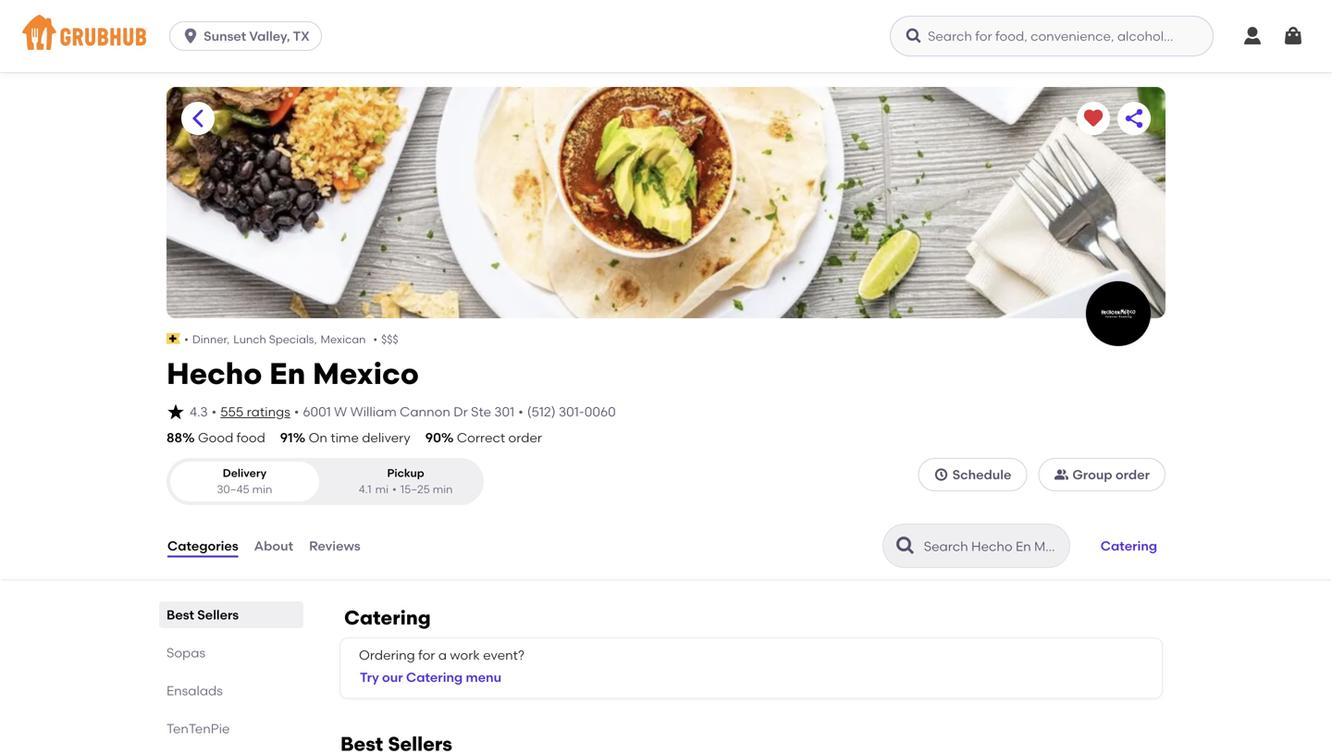 Task type: locate. For each thing, give the bounding box(es) containing it.
option group
[[167, 458, 484, 505]]

min right the 15–25 at the left bottom of the page
[[433, 483, 453, 496]]

order for group order
[[1116, 467, 1150, 483]]

• right the mi
[[392, 483, 397, 496]]

min down delivery
[[252, 483, 272, 496]]

caret left icon image
[[187, 107, 209, 130]]

svg image
[[1282, 25, 1305, 47], [181, 27, 200, 45]]

sopas
[[167, 645, 205, 661]]

catering button
[[1093, 526, 1166, 566]]

0 horizontal spatial svg image
[[181, 27, 200, 45]]

subscription pass image
[[167, 333, 181, 344]]

ste
[[471, 404, 491, 419]]

91
[[280, 430, 293, 446]]

search icon image
[[895, 535, 917, 557]]

cannon
[[400, 404, 450, 419]]

min
[[252, 483, 272, 496], [433, 483, 453, 496]]

0 horizontal spatial min
[[252, 483, 272, 496]]

saved restaurant image
[[1083, 107, 1105, 130]]

people icon image
[[1054, 467, 1069, 482]]

our
[[382, 670, 403, 685]]

order down (512)
[[508, 430, 542, 446]]

dinner,
[[192, 333, 230, 346]]

4.3 • 555 ratings
[[190, 404, 290, 419]]

schedule
[[953, 467, 1012, 483]]

group
[[1073, 467, 1113, 483]]

option group containing delivery 30–45 min
[[167, 458, 484, 505]]

mexican
[[321, 333, 366, 346]]

•
[[184, 333, 189, 346], [373, 333, 378, 346], [212, 404, 217, 419], [294, 404, 299, 419], [518, 404, 523, 419], [392, 483, 397, 496]]

1 vertical spatial catering
[[344, 606, 431, 630]]

sunset valley, tx button
[[169, 21, 329, 51]]

food
[[237, 430, 265, 446]]

0 vertical spatial order
[[508, 430, 542, 446]]

reviews button
[[308, 513, 362, 579]]

2 min from the left
[[433, 483, 453, 496]]

valley,
[[249, 28, 290, 44]]

order
[[508, 430, 542, 446], [1116, 467, 1150, 483]]

• inside pickup 4.1 mi • 15–25 min
[[392, 483, 397, 496]]

specials,
[[269, 333, 317, 346]]

time
[[331, 430, 359, 446]]

1 min from the left
[[252, 483, 272, 496]]

catering
[[1101, 538, 1157, 554], [344, 606, 431, 630], [406, 670, 463, 685]]

6001
[[303, 404, 331, 419]]

1 horizontal spatial min
[[433, 483, 453, 496]]

william
[[350, 404, 397, 419]]

best sellers
[[167, 607, 239, 623]]

event?
[[483, 647, 525, 663]]

schedule button
[[918, 458, 1027, 491]]

catering inside button
[[1101, 538, 1157, 554]]

2 vertical spatial catering
[[406, 670, 463, 685]]

catering inside ordering for a work event? try our catering menu
[[406, 670, 463, 685]]

lunch
[[233, 333, 266, 346]]

mexico
[[313, 356, 419, 391]]

1 vertical spatial order
[[1116, 467, 1150, 483]]

tentenpie
[[167, 721, 230, 736]]

categories
[[167, 538, 238, 554]]

catering down group order
[[1101, 538, 1157, 554]]

w
[[334, 404, 347, 419]]

hecho en mexico
[[167, 356, 419, 391]]

• right 4.3
[[212, 404, 217, 419]]

ordering for a work event? try our catering menu
[[359, 647, 525, 685]]

main navigation navigation
[[0, 0, 1332, 72]]

4.1
[[359, 483, 372, 496]]

1 horizontal spatial order
[[1116, 467, 1150, 483]]

min inside pickup 4.1 mi • 15–25 min
[[433, 483, 453, 496]]

order right group
[[1116, 467, 1150, 483]]

catering down for
[[406, 670, 463, 685]]

work
[[450, 647, 480, 663]]

sunset valley, tx
[[204, 28, 310, 44]]

88
[[167, 430, 182, 446]]

0 horizontal spatial order
[[508, 430, 542, 446]]

categories button
[[167, 513, 239, 579]]

301-
[[559, 404, 585, 419]]

svg image
[[1242, 25, 1264, 47], [905, 27, 923, 45], [167, 403, 185, 421], [934, 467, 949, 482]]

a
[[438, 647, 447, 663]]

pickup
[[387, 466, 424, 480]]

0 vertical spatial catering
[[1101, 538, 1157, 554]]

catering up ordering
[[344, 606, 431, 630]]

Search for food, convenience, alcohol... search field
[[890, 16, 1214, 56]]

order inside button
[[1116, 467, 1150, 483]]

sunset
[[204, 28, 246, 44]]

15–25
[[400, 483, 430, 496]]

en
[[269, 356, 306, 391]]

• right 301
[[518, 404, 523, 419]]

correct
[[457, 430, 505, 446]]



Task type: vqa. For each thing, say whether or not it's contained in the screenshot.


Task type: describe. For each thing, give the bounding box(es) containing it.
share icon image
[[1123, 107, 1145, 130]]

• dinner, lunch specials, mexican • $$$
[[184, 333, 398, 346]]

delivery
[[362, 430, 411, 446]]

try our catering menu button
[[352, 657, 510, 698]]

301
[[494, 404, 515, 419]]

pickup 4.1 mi • 15–25 min
[[359, 466, 453, 496]]

delivery
[[223, 466, 267, 480]]

• right subscription pass 'image' at the top left of page
[[184, 333, 189, 346]]

about button
[[253, 513, 294, 579]]

0060
[[585, 404, 616, 419]]

saved restaurant button
[[1077, 102, 1110, 135]]

about
[[254, 538, 293, 554]]

correct order
[[457, 430, 542, 446]]

$$$
[[381, 333, 398, 346]]

• left $$$
[[373, 333, 378, 346]]

menu
[[466, 670, 502, 685]]

on time delivery
[[309, 430, 411, 446]]

ratings
[[247, 404, 290, 419]]

group order
[[1073, 467, 1150, 483]]

• left 6001
[[294, 404, 299, 419]]

sellers
[[197, 607, 239, 623]]

Search Hecho En Mexico search field
[[922, 538, 1064, 555]]

svg image inside schedule button
[[934, 467, 949, 482]]

ensalads
[[167, 683, 223, 699]]

svg image inside sunset valley, tx button
[[181, 27, 200, 45]]

1 horizontal spatial svg image
[[1282, 25, 1305, 47]]

reviews
[[309, 538, 361, 554]]

min inside delivery 30–45 min
[[252, 483, 272, 496]]

555
[[220, 404, 244, 419]]

mi
[[375, 483, 389, 496]]

tx
[[293, 28, 310, 44]]

• 6001 w william cannon dr ste 301 • (512) 301-0060
[[294, 404, 616, 419]]

good food
[[198, 430, 265, 446]]

delivery 30–45 min
[[217, 466, 272, 496]]

try
[[360, 670, 379, 685]]

ordering
[[359, 647, 415, 663]]

(512)
[[527, 404, 556, 419]]

30–45
[[217, 483, 250, 496]]

good
[[198, 430, 233, 446]]

for
[[418, 647, 435, 663]]

group order button
[[1038, 458, 1166, 491]]

dr
[[454, 404, 468, 419]]

best
[[167, 607, 194, 623]]

hecho
[[167, 356, 262, 391]]

4.3
[[190, 404, 208, 419]]

on
[[309, 430, 328, 446]]

order for correct order
[[508, 430, 542, 446]]

90
[[425, 430, 441, 446]]



